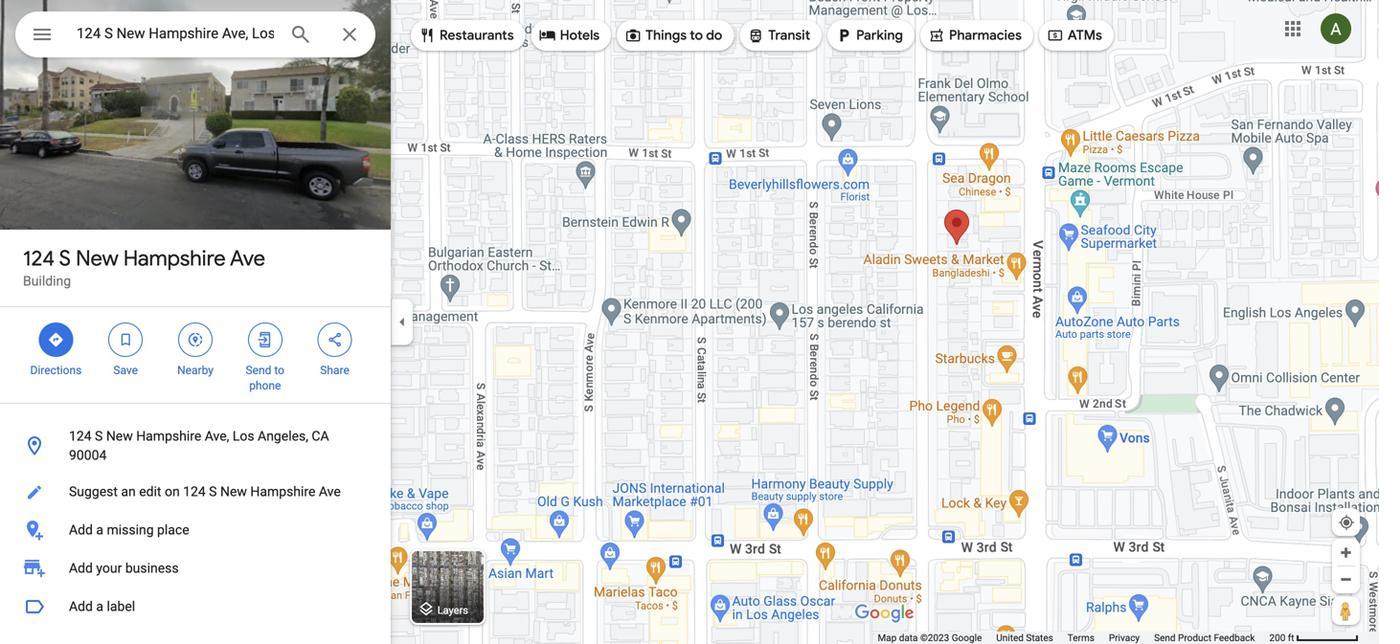 Task type: vqa. For each thing, say whether or not it's contained in the screenshot.
the bottom a
yes



Task type: describe. For each thing, give the bounding box(es) containing it.
200 ft
[[1270, 633, 1295, 644]]


[[625, 25, 642, 46]]

nearby
[[177, 364, 214, 378]]

200
[[1270, 633, 1286, 644]]


[[47, 330, 65, 351]]

pharmacies
[[950, 27, 1022, 44]]

building
[[23, 274, 71, 289]]

united
[[997, 633, 1024, 644]]

new for ave,
[[106, 429, 133, 445]]

hotels
[[560, 27, 600, 44]]

send for send to phone
[[246, 364, 272, 378]]

on
[[165, 484, 180, 500]]

layers
[[438, 605, 468, 617]]

parking
[[857, 27, 904, 44]]

an
[[121, 484, 136, 500]]

send to phone
[[246, 364, 285, 393]]

124 s new hampshire ave, los angeles, ca 90004 button
[[0, 420, 391, 473]]

google maps element
[[0, 0, 1380, 645]]

add your business link
[[0, 550, 391, 588]]

124 S New Hampshire Ave, Los Angeles, CA 90004 field
[[15, 11, 376, 57]]

phone
[[249, 379, 281, 393]]

ave inside 'suggest an edit on 124 s new hampshire ave' button
[[319, 484, 341, 500]]

add a label
[[69, 599, 135, 615]]


[[748, 25, 765, 46]]

atms
[[1068, 27, 1103, 44]]

angeles,
[[258, 429, 309, 445]]

footer inside google maps element
[[878, 632, 1270, 645]]


[[929, 25, 946, 46]]

data
[[900, 633, 918, 644]]

your
[[96, 561, 122, 577]]

200 ft button
[[1270, 633, 1360, 644]]


[[419, 25, 436, 46]]

124 for ave
[[23, 245, 55, 272]]

hampshire for ave
[[123, 245, 226, 272]]

s inside button
[[209, 484, 217, 500]]

 things to do
[[625, 25, 723, 46]]

a for label
[[96, 599, 103, 615]]

zoom out image
[[1340, 573, 1354, 587]]

a for missing
[[96, 523, 103, 539]]

edit
[[139, 484, 161, 500]]

add a missing place
[[69, 523, 189, 539]]

add a missing place button
[[0, 512, 391, 550]]

add a label button
[[0, 588, 391, 627]]

©2023
[[921, 633, 950, 644]]

actions for 124 s new hampshire ave region
[[0, 308, 391, 403]]

 hotels
[[539, 25, 600, 46]]

 parking
[[836, 25, 904, 46]]

label
[[107, 599, 135, 615]]

business
[[125, 561, 179, 577]]

ca
[[312, 429, 329, 445]]

124 s new hampshire ave main content
[[0, 0, 391, 645]]

ft
[[1289, 633, 1295, 644]]

add for add a label
[[69, 599, 93, 615]]


[[1047, 25, 1065, 46]]

place
[[157, 523, 189, 539]]

 restaurants
[[419, 25, 514, 46]]

add your business
[[69, 561, 179, 577]]



Task type: locate. For each thing, give the bounding box(es) containing it.

[[117, 330, 134, 351]]

hampshire inside button
[[250, 484, 316, 500]]

124 right on
[[183, 484, 206, 500]]

3 add from the top
[[69, 599, 93, 615]]

a left missing
[[96, 523, 103, 539]]

privacy
[[1110, 633, 1140, 644]]

to left do
[[690, 27, 703, 44]]

0 vertical spatial s
[[59, 245, 71, 272]]

states
[[1027, 633, 1054, 644]]


[[836, 25, 853, 46]]

124
[[23, 245, 55, 272], [69, 429, 92, 445], [183, 484, 206, 500]]

124 up 'building'
[[23, 245, 55, 272]]

1 vertical spatial ave
[[319, 484, 341, 500]]

0 vertical spatial to
[[690, 27, 703, 44]]

s for ave,
[[95, 429, 103, 445]]

product
[[1179, 633, 1212, 644]]

add inside button
[[69, 599, 93, 615]]

google account: angela cha  
(angela.cha@adept.ai) image
[[1321, 14, 1352, 44]]

send for send product feedback
[[1155, 633, 1176, 644]]


[[31, 21, 54, 48]]

0 horizontal spatial send
[[246, 364, 272, 378]]

s inside 124 s new hampshire ave, los angeles, ca 90004
[[95, 429, 103, 445]]

new up the 90004
[[106, 429, 133, 445]]

2 vertical spatial 124
[[183, 484, 206, 500]]

124 s new hampshire ave, los angeles, ca 90004
[[69, 429, 329, 464]]

0 horizontal spatial to
[[274, 364, 285, 378]]

1 vertical spatial add
[[69, 561, 93, 577]]

to up "phone"
[[274, 364, 285, 378]]

missing
[[107, 523, 154, 539]]

share
[[320, 364, 350, 378]]

send up "phone"
[[246, 364, 272, 378]]

hampshire inside 124 s new hampshire ave building
[[123, 245, 226, 272]]

2 horizontal spatial s
[[209, 484, 217, 500]]

1 vertical spatial new
[[106, 429, 133, 445]]

send left product
[[1155, 633, 1176, 644]]

send inside button
[[1155, 633, 1176, 644]]

new up 
[[76, 245, 119, 272]]

hampshire for ave,
[[136, 429, 202, 445]]

1 vertical spatial 124
[[69, 429, 92, 445]]

2 add from the top
[[69, 561, 93, 577]]

1 horizontal spatial to
[[690, 27, 703, 44]]

124 s new hampshire ave building
[[23, 245, 266, 289]]

suggest an edit on 124 s new hampshire ave button
[[0, 473, 391, 512]]

 atms
[[1047, 25, 1103, 46]]

save
[[113, 364, 138, 378]]

1 vertical spatial send
[[1155, 633, 1176, 644]]

map
[[878, 633, 897, 644]]

new inside 124 s new hampshire ave, los angeles, ca 90004
[[106, 429, 133, 445]]

add for add a missing place
[[69, 523, 93, 539]]

feedback
[[1215, 633, 1256, 644]]

to
[[690, 27, 703, 44], [274, 364, 285, 378]]

restaurants
[[440, 27, 514, 44]]

things
[[646, 27, 687, 44]]

send product feedback
[[1155, 633, 1256, 644]]

2 horizontal spatial 124
[[183, 484, 206, 500]]

a inside button
[[96, 599, 103, 615]]

new inside 124 s new hampshire ave building
[[76, 245, 119, 272]]

124 inside 124 s new hampshire ave building
[[23, 245, 55, 272]]

terms button
[[1068, 632, 1095, 645]]

hampshire
[[123, 245, 226, 272], [136, 429, 202, 445], [250, 484, 316, 500]]

1 horizontal spatial s
[[95, 429, 103, 445]]

hampshire up 
[[123, 245, 226, 272]]


[[326, 330, 344, 351]]

124 for ave,
[[69, 429, 92, 445]]

collapse side panel image
[[392, 312, 413, 333]]

 transit
[[748, 25, 811, 46]]

add left your
[[69, 561, 93, 577]]

90004
[[69, 448, 107, 464]]

s up the 90004
[[95, 429, 103, 445]]

a
[[96, 523, 103, 539], [96, 599, 103, 615]]

transit
[[769, 27, 811, 44]]

to inside send to phone
[[274, 364, 285, 378]]

1 vertical spatial hampshire
[[136, 429, 202, 445]]

suggest
[[69, 484, 118, 500]]

united states button
[[997, 632, 1054, 645]]

hampshire down angeles,
[[250, 484, 316, 500]]

terms
[[1068, 633, 1095, 644]]

0 vertical spatial a
[[96, 523, 103, 539]]

2 vertical spatial hampshire
[[250, 484, 316, 500]]

1 vertical spatial s
[[95, 429, 103, 445]]

124 inside button
[[183, 484, 206, 500]]

1 a from the top
[[96, 523, 103, 539]]


[[187, 330, 204, 351]]

footer containing map data ©2023 google
[[878, 632, 1270, 645]]

to inside  things to do
[[690, 27, 703, 44]]

2 vertical spatial s
[[209, 484, 217, 500]]

none field inside 124 s new hampshire ave, los angeles, ca 90004 field
[[77, 22, 274, 45]]

directions
[[30, 364, 82, 378]]

zoom in image
[[1340, 546, 1354, 561]]

1 horizontal spatial ave
[[319, 484, 341, 500]]

add inside button
[[69, 523, 93, 539]]

0 vertical spatial hampshire
[[123, 245, 226, 272]]

hampshire left ave,
[[136, 429, 202, 445]]

124 inside 124 s new hampshire ave, los angeles, ca 90004
[[69, 429, 92, 445]]

united states
[[997, 633, 1054, 644]]

0 vertical spatial send
[[246, 364, 272, 378]]


[[257, 330, 274, 351]]

124 up the 90004
[[69, 429, 92, 445]]

s inside 124 s new hampshire ave building
[[59, 245, 71, 272]]

 search field
[[15, 11, 376, 61]]

map data ©2023 google
[[878, 633, 983, 644]]

2 vertical spatial new
[[220, 484, 247, 500]]

ave,
[[205, 429, 229, 445]]

ave inside 124 s new hampshire ave building
[[230, 245, 266, 272]]

1 vertical spatial a
[[96, 599, 103, 615]]

0 horizontal spatial 124
[[23, 245, 55, 272]]

ave down the "ca"
[[319, 484, 341, 500]]

los
[[233, 429, 255, 445]]

s for ave
[[59, 245, 71, 272]]

privacy button
[[1110, 632, 1140, 645]]

add for add your business
[[69, 561, 93, 577]]

a left "label"
[[96, 599, 103, 615]]

0 horizontal spatial ave
[[230, 245, 266, 272]]

new
[[76, 245, 119, 272], [106, 429, 133, 445], [220, 484, 247, 500]]


[[539, 25, 556, 46]]

send
[[246, 364, 272, 378], [1155, 633, 1176, 644]]

add down suggest
[[69, 523, 93, 539]]

None field
[[77, 22, 274, 45]]

2 vertical spatial add
[[69, 599, 93, 615]]

1 horizontal spatial send
[[1155, 633, 1176, 644]]

0 vertical spatial add
[[69, 523, 93, 539]]

2 a from the top
[[96, 599, 103, 615]]

hampshire inside 124 s new hampshire ave, los angeles, ca 90004
[[136, 429, 202, 445]]

add left "label"
[[69, 599, 93, 615]]

show your location image
[[1339, 515, 1356, 532]]

 button
[[15, 11, 69, 61]]

0 vertical spatial 124
[[23, 245, 55, 272]]

new up add a missing place button on the left
[[220, 484, 247, 500]]

suggest an edit on 124 s new hampshire ave
[[69, 484, 341, 500]]

send product feedback button
[[1155, 632, 1256, 645]]

do
[[706, 27, 723, 44]]

send inside send to phone
[[246, 364, 272, 378]]

 pharmacies
[[929, 25, 1022, 46]]

a inside button
[[96, 523, 103, 539]]

0 vertical spatial ave
[[230, 245, 266, 272]]

s up 'building'
[[59, 245, 71, 272]]

footer
[[878, 632, 1270, 645]]

1 horizontal spatial 124
[[69, 429, 92, 445]]

1 add from the top
[[69, 523, 93, 539]]

new for ave
[[76, 245, 119, 272]]

s
[[59, 245, 71, 272], [95, 429, 103, 445], [209, 484, 217, 500]]

new inside button
[[220, 484, 247, 500]]

s right on
[[209, 484, 217, 500]]

google
[[952, 633, 983, 644]]

show street view coverage image
[[1333, 597, 1361, 626]]

1 vertical spatial to
[[274, 364, 285, 378]]

0 vertical spatial new
[[76, 245, 119, 272]]

ave up  in the left of the page
[[230, 245, 266, 272]]

add
[[69, 523, 93, 539], [69, 561, 93, 577], [69, 599, 93, 615]]

ave
[[230, 245, 266, 272], [319, 484, 341, 500]]

0 horizontal spatial s
[[59, 245, 71, 272]]



